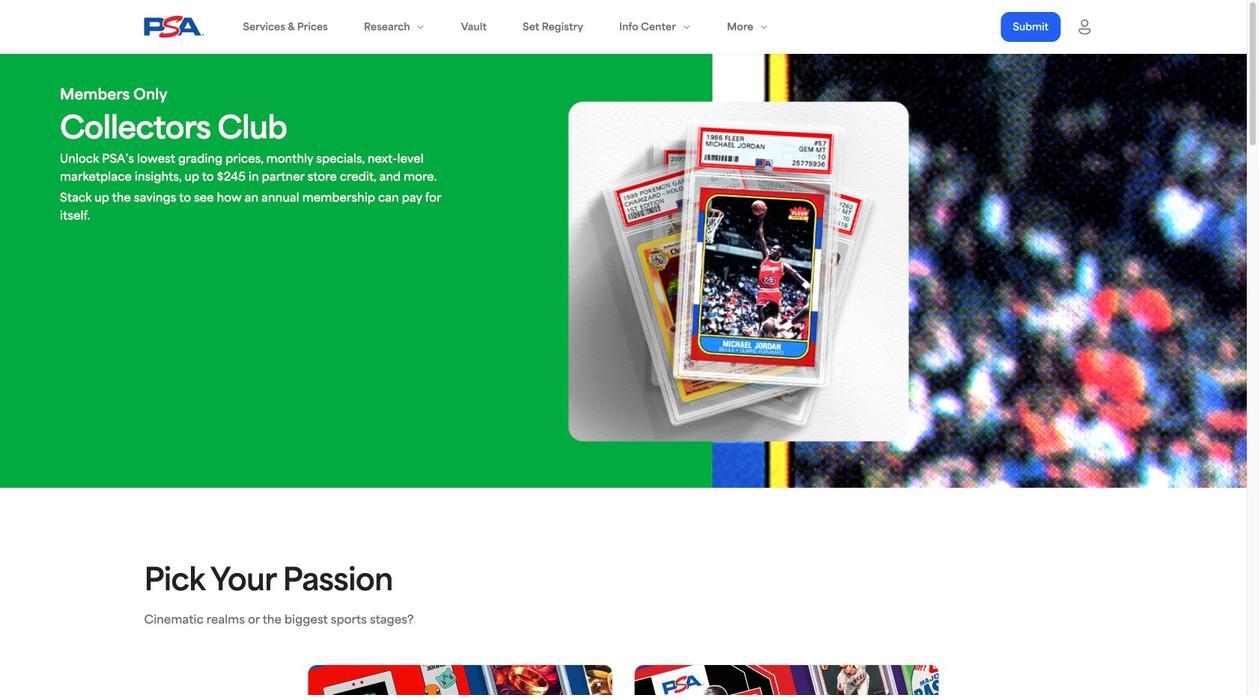 Task type: describe. For each thing, give the bounding box(es) containing it.
psa home page image
[[144, 16, 204, 38]]

cookie consent banner dialog
[[0, 642, 1247, 696]]

account image
[[1076, 18, 1094, 36]]



